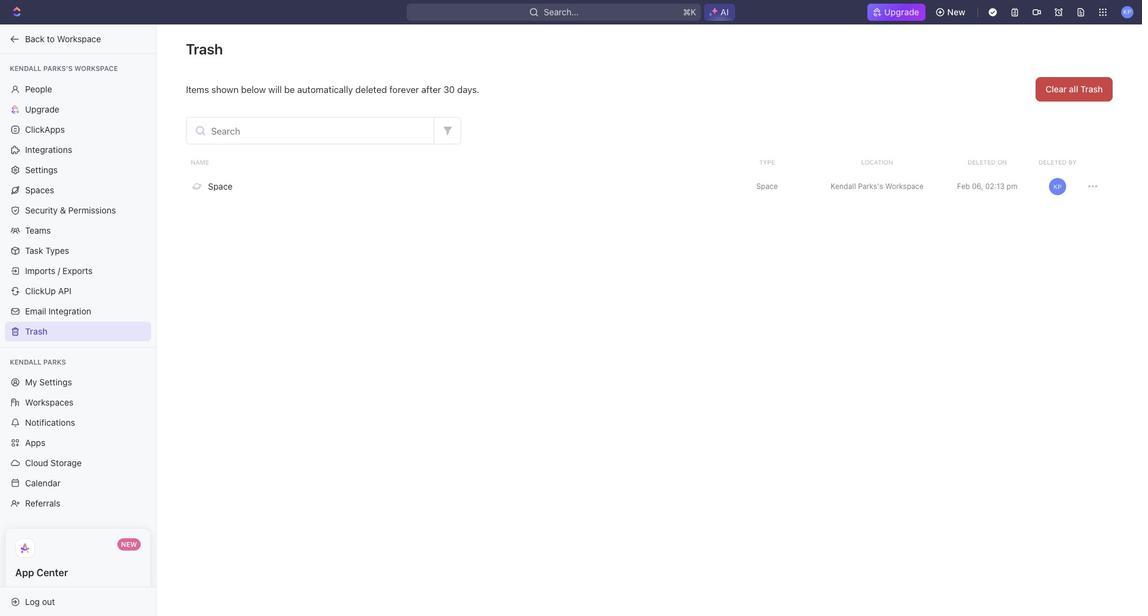 Task type: describe. For each thing, give the bounding box(es) containing it.
0 horizontal spatial parks's
[[43, 64, 73, 72]]

cloud storage
[[25, 458, 82, 468]]

type
[[759, 158, 775, 166]]

location
[[861, 158, 893, 166]]

shown
[[211, 84, 239, 95]]

types
[[45, 245, 69, 255]]

forever
[[389, 84, 419, 95]]

automatically
[[297, 84, 353, 95]]

all
[[1069, 84, 1078, 94]]

settings link
[[5, 160, 151, 180]]

trash inside button
[[1081, 84, 1103, 94]]

1 horizontal spatial upgrade
[[884, 7, 919, 17]]

back
[[25, 33, 45, 44]]

log out
[[25, 596, 55, 607]]

kp inside kp "dropdown button"
[[1124, 8, 1132, 15]]

1 horizontal spatial space
[[756, 181, 778, 191]]

imports
[[25, 265, 55, 276]]

0 horizontal spatial upgrade link
[[5, 99, 151, 119]]

clear all trash button
[[1036, 77, 1113, 102]]

api
[[58, 285, 71, 296]]

deleted by
[[1039, 158, 1077, 166]]

imports / exports link
[[5, 261, 151, 281]]

email
[[25, 306, 46, 316]]

kendall parks
[[10, 358, 66, 366]]

after
[[421, 84, 441, 95]]

imports / exports
[[25, 265, 93, 276]]

items shown below will be automatically deleted forever after 30 days.
[[186, 84, 479, 95]]

1 horizontal spatial parks's
[[858, 181, 883, 191]]

security & permissions link
[[5, 200, 151, 220]]

notifications
[[25, 417, 75, 428]]

task
[[25, 245, 43, 255]]

referrals link
[[5, 494, 151, 513]]

clear
[[1046, 84, 1067, 94]]

Search text field
[[187, 117, 434, 144]]

calendar
[[25, 478, 61, 488]]

0 vertical spatial trash
[[186, 40, 223, 58]]

1 vertical spatial kendall
[[831, 181, 856, 191]]

spaces link
[[5, 180, 151, 200]]

pm
[[1007, 181, 1018, 191]]

by
[[1069, 158, 1077, 166]]

1 horizontal spatial kendall parks's workspace
[[831, 181, 924, 191]]

30
[[444, 84, 455, 95]]

app center
[[15, 567, 68, 578]]

name
[[191, 158, 209, 166]]

new button
[[930, 2, 973, 22]]

ai button
[[704, 4, 736, 21]]

kp button
[[1118, 2, 1137, 22]]

2 vertical spatial workspace
[[885, 181, 924, 191]]

my
[[25, 377, 37, 387]]

kendall for my settings
[[10, 358, 41, 366]]

task types
[[25, 245, 69, 255]]

clickup
[[25, 285, 56, 296]]

2 vertical spatial trash
[[25, 326, 48, 336]]

exports
[[62, 265, 93, 276]]

to
[[47, 33, 55, 44]]

center
[[37, 567, 68, 578]]

0 horizontal spatial space
[[208, 181, 233, 191]]

app
[[15, 567, 34, 578]]

trash link
[[5, 322, 151, 341]]

cloud storage link
[[5, 453, 151, 473]]

apps
[[25, 437, 45, 448]]

parks
[[43, 358, 66, 366]]

out
[[42, 596, 55, 607]]

days.
[[457, 84, 479, 95]]



Task type: vqa. For each thing, say whether or not it's contained in the screenshot.
Apps Link
yes



Task type: locate. For each thing, give the bounding box(es) containing it.
workspace
[[57, 33, 101, 44], [74, 64, 118, 72], [885, 181, 924, 191]]

0 vertical spatial workspace
[[57, 33, 101, 44]]

space down name
[[208, 181, 233, 191]]

email integration link
[[5, 301, 151, 321]]

upgrade left new button
[[884, 7, 919, 17]]

deleted
[[355, 84, 387, 95]]

email integration
[[25, 306, 91, 316]]

security
[[25, 205, 58, 215]]

workspace right to
[[57, 33, 101, 44]]

1 horizontal spatial upgrade link
[[867, 4, 925, 21]]

calendar link
[[5, 474, 151, 493]]

deleted for deleted on
[[968, 158, 996, 166]]

search...
[[544, 7, 579, 17]]

settings up spaces
[[25, 164, 58, 175]]

1 horizontal spatial kp
[[1124, 8, 1132, 15]]

clickapps
[[25, 124, 65, 134]]

task types link
[[5, 241, 151, 260]]

my settings link
[[5, 373, 151, 392]]

my settings
[[25, 377, 72, 387]]

2 horizontal spatial trash
[[1081, 84, 1103, 94]]

trash
[[186, 40, 223, 58], [1081, 84, 1103, 94], [25, 326, 48, 336]]

parks's
[[43, 64, 73, 72], [858, 181, 883, 191]]

upgrade up the clickapps
[[25, 104, 59, 114]]

upgrade
[[884, 7, 919, 17], [25, 104, 59, 114]]

kendall parks's workspace down location at top
[[831, 181, 924, 191]]

new
[[947, 7, 965, 17], [121, 540, 137, 548]]

upgrade link
[[867, 4, 925, 21], [5, 99, 151, 119]]

clickup api link
[[5, 281, 151, 301]]

1 vertical spatial parks's
[[858, 181, 883, 191]]

deleted left on
[[968, 158, 996, 166]]

teams
[[25, 225, 51, 235]]

clickapps link
[[5, 120, 151, 139]]

dropdown menu image
[[1088, 182, 1098, 191]]

workspace down location at top
[[885, 181, 924, 191]]

workspace inside button
[[57, 33, 101, 44]]

settings down 'parks'
[[39, 377, 72, 387]]

0 vertical spatial upgrade
[[884, 7, 919, 17]]

integration
[[49, 306, 91, 316]]

trash up items
[[186, 40, 223, 58]]

kendall
[[10, 64, 41, 72], [831, 181, 856, 191], [10, 358, 41, 366]]

0 vertical spatial kendall parks's workspace
[[10, 64, 118, 72]]

0 horizontal spatial deleted
[[968, 158, 996, 166]]

kendall parks's workspace up people link
[[10, 64, 118, 72]]

apps link
[[5, 433, 151, 453]]

0 vertical spatial settings
[[25, 164, 58, 175]]

1 vertical spatial trash
[[1081, 84, 1103, 94]]

notifications link
[[5, 413, 151, 433]]

1 deleted from the left
[[968, 158, 996, 166]]

deleted left by
[[1039, 158, 1067, 166]]

teams link
[[5, 221, 151, 240]]

trash right the all
[[1081, 84, 1103, 94]]

back to workspace button
[[5, 29, 145, 49]]

deleted
[[968, 158, 996, 166], [1039, 158, 1067, 166]]

cloud
[[25, 458, 48, 468]]

space
[[208, 181, 233, 191], [756, 181, 778, 191]]

0 horizontal spatial kp
[[1054, 183, 1062, 190]]

kendall parks's workspace
[[10, 64, 118, 72], [831, 181, 924, 191]]

on
[[998, 158, 1007, 166]]

0 horizontal spatial new
[[121, 540, 137, 548]]

0 vertical spatial parks's
[[43, 64, 73, 72]]

back to workspace
[[25, 33, 101, 44]]

1 horizontal spatial new
[[947, 7, 965, 17]]

kp
[[1124, 8, 1132, 15], [1054, 183, 1062, 190]]

0 horizontal spatial upgrade
[[25, 104, 59, 114]]

1 vertical spatial settings
[[39, 377, 72, 387]]

storage
[[51, 458, 82, 468]]

1 vertical spatial kendall parks's workspace
[[831, 181, 924, 191]]

06,
[[972, 181, 983, 191]]

parks's down location at top
[[858, 181, 883, 191]]

0 vertical spatial kendall
[[10, 64, 41, 72]]

settings
[[25, 164, 58, 175], [39, 377, 72, 387]]

items
[[186, 84, 209, 95]]

upgrade link left new button
[[867, 4, 925, 21]]

spaces
[[25, 184, 54, 195]]

clear all trash
[[1046, 84, 1103, 94]]

below
[[241, 84, 266, 95]]

02:13
[[985, 181, 1005, 191]]

new inside new button
[[947, 7, 965, 17]]

upgrade link down people link
[[5, 99, 151, 119]]

1 horizontal spatial deleted
[[1039, 158, 1067, 166]]

clickup api
[[25, 285, 71, 296]]

permissions
[[68, 205, 116, 215]]

0 vertical spatial upgrade link
[[867, 4, 925, 21]]

kendall for people
[[10, 64, 41, 72]]

2 deleted from the left
[[1039, 158, 1067, 166]]

feb
[[957, 181, 970, 191]]

be
[[284, 84, 295, 95]]

⌘k
[[683, 7, 696, 17]]

will
[[268, 84, 282, 95]]

parks's up the people
[[43, 64, 73, 72]]

workspaces
[[25, 397, 73, 407]]

integrations
[[25, 144, 72, 154]]

0 vertical spatial kp
[[1124, 8, 1132, 15]]

integrations link
[[5, 140, 151, 159]]

people link
[[5, 79, 151, 99]]

2 vertical spatial kendall
[[10, 358, 41, 366]]

1 vertical spatial kp
[[1054, 183, 1062, 190]]

trash down email
[[25, 326, 48, 336]]

referrals
[[25, 498, 60, 508]]

1 vertical spatial new
[[121, 540, 137, 548]]

space down type
[[756, 181, 778, 191]]

1 vertical spatial workspace
[[74, 64, 118, 72]]

log out button
[[5, 592, 146, 612]]

workspace up people link
[[74, 64, 118, 72]]

people
[[25, 84, 52, 94]]

workspaces link
[[5, 393, 151, 412]]

deleted for deleted by
[[1039, 158, 1067, 166]]

deleted on
[[968, 158, 1007, 166]]

0 horizontal spatial trash
[[25, 326, 48, 336]]

feb 06, 02:13 pm
[[957, 181, 1018, 191]]

log
[[25, 596, 40, 607]]

1 horizontal spatial trash
[[186, 40, 223, 58]]

1 vertical spatial upgrade
[[25, 104, 59, 114]]

security & permissions
[[25, 205, 116, 215]]

1 vertical spatial upgrade link
[[5, 99, 151, 119]]

ai
[[721, 7, 729, 17]]

0 vertical spatial new
[[947, 7, 965, 17]]

&
[[60, 205, 66, 215]]

0 horizontal spatial kendall parks's workspace
[[10, 64, 118, 72]]

/
[[58, 265, 60, 276]]



